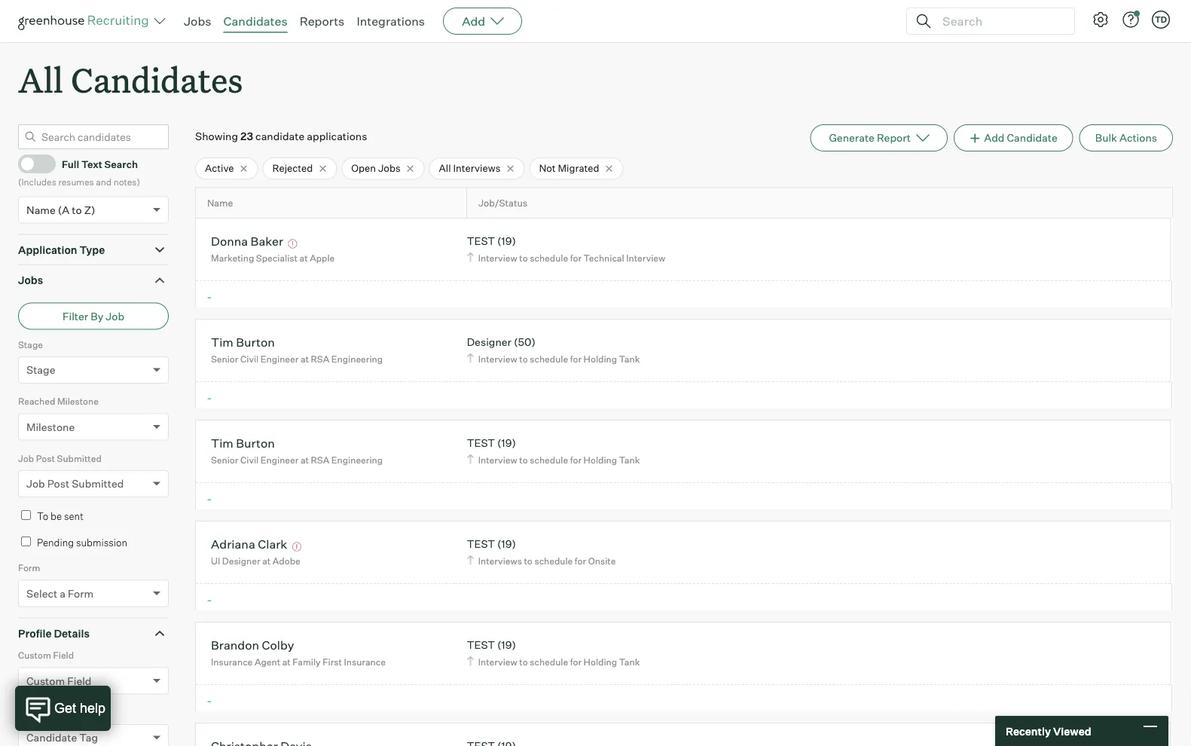 Task type: vqa. For each thing, say whether or not it's contained in the screenshot.
GREENHOUSE RECRUITING image
yes



Task type: locate. For each thing, give the bounding box(es) containing it.
test (19) interview to schedule for holding tank
[[467, 437, 640, 466], [467, 639, 640, 668]]

3 interview to schedule for holding tank link from the top
[[465, 655, 644, 669]]

jobs left 'candidates' link
[[184, 14, 211, 29]]

Pending submission checkbox
[[21, 537, 31, 547]]

0 vertical spatial jobs
[[184, 14, 211, 29]]

1 horizontal spatial insurance
[[344, 656, 386, 668]]

name for name (a to z)
[[26, 203, 56, 216]]

post up to be sent on the left bottom of the page
[[47, 477, 69, 490]]

job post submitted element
[[18, 451, 169, 508]]

2 senior from the top
[[211, 454, 239, 466]]

(19) inside test (19) interviews to schedule for onsite
[[497, 538, 516, 551]]

custom down 'profile'
[[18, 650, 51, 661]]

0 horizontal spatial add
[[462, 14, 486, 29]]

0 horizontal spatial all
[[18, 57, 63, 102]]

2 holding from the top
[[584, 454, 617, 466]]

candidates
[[223, 14, 288, 29], [71, 57, 243, 102]]

milestone down stage element
[[57, 396, 99, 407]]

at
[[300, 252, 308, 264], [301, 353, 309, 365], [301, 454, 309, 466], [262, 555, 271, 567], [282, 656, 291, 668]]

td
[[1155, 14, 1168, 24]]

clark
[[258, 536, 287, 551]]

engineering for designer (50)
[[332, 353, 383, 365]]

first
[[323, 656, 342, 668]]

name down active
[[207, 197, 233, 209]]

add for add candidate
[[985, 131, 1005, 144]]

0 horizontal spatial jobs
[[18, 274, 43, 287]]

1 vertical spatial interview to schedule for holding tank link
[[465, 453, 644, 467]]

1 horizontal spatial form
[[68, 587, 94, 600]]

ui designer at adobe
[[211, 555, 301, 567]]

2 test from the top
[[467, 437, 495, 450]]

1 tim burton senior civil engineer at rsa engineering from the top
[[211, 334, 383, 365]]

bulk
[[1096, 131, 1118, 144]]

test (19) interviews to schedule for onsite
[[467, 538, 616, 567]]

1 test (19) interview to schedule for holding tank from the top
[[467, 437, 640, 466]]

holding inside designer (50) interview to schedule for holding tank
[[584, 353, 617, 365]]

0 horizontal spatial name
[[26, 203, 56, 216]]

name left the "(a"
[[26, 203, 56, 216]]

stage
[[18, 339, 43, 350], [26, 363, 55, 377]]

3 holding from the top
[[584, 656, 617, 668]]

custom down profile details
[[26, 674, 65, 688]]

0 vertical spatial interviews
[[453, 162, 501, 174]]

for inside test (19) interview to schedule for technical interview
[[570, 252, 582, 264]]

tim burton senior civil engineer at rsa engineering for designer
[[211, 334, 383, 365]]

bulk actions
[[1096, 131, 1158, 144]]

candidate tag element
[[18, 705, 169, 746]]

2 vertical spatial holding
[[584, 656, 617, 668]]

0 vertical spatial engineer
[[261, 353, 299, 365]]

4 (19) from the top
[[497, 639, 516, 652]]

adriana clark has been in onsite for more than 21 days image
[[290, 542, 304, 551]]

0 horizontal spatial designer
[[222, 555, 260, 567]]

2 civil from the top
[[240, 454, 259, 466]]

1 vertical spatial stage
[[26, 363, 55, 377]]

0 vertical spatial engineering
[[332, 353, 383, 365]]

candidates down jobs link at the top of the page
[[71, 57, 243, 102]]

2 burton from the top
[[236, 435, 275, 450]]

1 vertical spatial engineer
[[261, 454, 299, 466]]

to be sent
[[37, 510, 83, 522]]

0 vertical spatial submitted
[[57, 453, 102, 464]]

schedule
[[530, 252, 568, 264], [530, 353, 568, 365], [530, 454, 568, 466], [535, 555, 573, 567], [530, 656, 568, 668]]

2 tim burton link from the top
[[211, 435, 275, 453]]

0 vertical spatial designer
[[467, 336, 512, 349]]

all
[[18, 57, 63, 102], [439, 162, 451, 174]]

Search candidates field
[[18, 125, 169, 149]]

engineering for test (19)
[[332, 454, 383, 466]]

candidate reports are now available! apply filters and select "view in app" element
[[811, 125, 948, 152]]

1 vertical spatial add
[[985, 131, 1005, 144]]

0 vertical spatial job post submitted
[[18, 453, 102, 464]]

burton for designer
[[236, 334, 275, 349]]

jobs down application
[[18, 274, 43, 287]]

2 horizontal spatial jobs
[[378, 162, 401, 174]]

job
[[106, 310, 124, 323], [18, 453, 34, 464], [26, 477, 45, 490]]

job inside button
[[106, 310, 124, 323]]

all candidates
[[18, 57, 243, 102]]

1 holding from the top
[[584, 353, 617, 365]]

2 vertical spatial tank
[[619, 656, 640, 668]]

0 vertical spatial job
[[106, 310, 124, 323]]

rsa
[[311, 353, 330, 365], [311, 454, 330, 466]]

0 vertical spatial post
[[36, 453, 55, 464]]

4 test from the top
[[467, 639, 495, 652]]

2 vertical spatial candidate
[[26, 731, 77, 744]]

2 tim from the top
[[211, 435, 234, 450]]

insurance down the brandon
[[211, 656, 253, 668]]

form element
[[18, 561, 169, 618]]

to for second interview to schedule for holding tank "link"
[[519, 454, 528, 466]]

1 tim from the top
[[211, 334, 234, 349]]

to
[[37, 510, 48, 522]]

2 vertical spatial job
[[26, 477, 45, 490]]

1 vertical spatial tim burton link
[[211, 435, 275, 453]]

0 vertical spatial field
[[53, 650, 74, 661]]

1 vertical spatial tim burton senior civil engineer at rsa engineering
[[211, 435, 383, 466]]

insurance
[[211, 656, 253, 668], [344, 656, 386, 668]]

1 horizontal spatial designer
[[467, 336, 512, 349]]

1 horizontal spatial add
[[985, 131, 1005, 144]]

burton
[[236, 334, 275, 349], [236, 435, 275, 450]]

tank
[[619, 353, 640, 365], [619, 454, 640, 466], [619, 656, 640, 668]]

schedule inside test (19) interview to schedule for technical interview
[[530, 252, 568, 264]]

to inside designer (50) interview to schedule for holding tank
[[519, 353, 528, 365]]

burton for test
[[236, 435, 275, 450]]

1 vertical spatial civil
[[240, 454, 259, 466]]

colby
[[262, 637, 294, 652]]

civil
[[240, 353, 259, 365], [240, 454, 259, 466]]

3 tank from the top
[[619, 656, 640, 668]]

recently viewed
[[1006, 724, 1092, 738]]

add
[[462, 14, 486, 29], [985, 131, 1005, 144]]

2 engineer from the top
[[261, 454, 299, 466]]

senior
[[211, 353, 239, 365], [211, 454, 239, 466]]

all right open jobs
[[439, 162, 451, 174]]

test for marketing specialist at apple
[[467, 235, 495, 248]]

test inside test (19) interview to schedule for technical interview
[[467, 235, 495, 248]]

interviews to schedule for onsite link
[[465, 554, 620, 568]]

interview
[[478, 252, 517, 264], [626, 252, 666, 264], [478, 353, 517, 365], [478, 454, 517, 466], [478, 656, 517, 668]]

submitted down the 'reached milestone' element
[[57, 453, 102, 464]]

full
[[62, 158, 79, 170]]

2 engineering from the top
[[332, 454, 383, 466]]

profile details
[[18, 627, 90, 640]]

field up 'candidate tag' "element"
[[67, 674, 92, 688]]

0 vertical spatial add
[[462, 14, 486, 29]]

to for first interview to schedule for holding tank "link" from the top
[[519, 353, 528, 365]]

1 vertical spatial burton
[[236, 435, 275, 450]]

resumes
[[58, 176, 94, 187]]

candidates link
[[223, 14, 288, 29]]

0 vertical spatial candidate
[[1007, 131, 1058, 144]]

0 vertical spatial holding
[[584, 353, 617, 365]]

1 tank from the top
[[619, 353, 640, 365]]

adriana
[[211, 536, 255, 551]]

designer down adriana clark "link" at bottom
[[222, 555, 260, 567]]

to inside test (19) interview to schedule for technical interview
[[519, 252, 528, 264]]

1 test from the top
[[467, 235, 495, 248]]

submitted
[[57, 453, 102, 464], [72, 477, 124, 490]]

reached milestone element
[[18, 394, 169, 451]]

2 tim burton senior civil engineer at rsa engineering from the top
[[211, 435, 383, 466]]

form down pending submission option in the bottom of the page
[[18, 562, 40, 574]]

1 engineer from the top
[[261, 353, 299, 365]]

1 vertical spatial holding
[[584, 454, 617, 466]]

0 vertical spatial burton
[[236, 334, 275, 349]]

to inside test (19) interviews to schedule for onsite
[[524, 555, 533, 567]]

donna baker link
[[211, 233, 283, 251]]

0 vertical spatial test (19) interview to schedule for holding tank
[[467, 437, 640, 466]]

2 rsa from the top
[[311, 454, 330, 466]]

candidate
[[1007, 131, 1058, 144], [18, 707, 62, 718], [26, 731, 77, 744]]

interview for 3rd interview to schedule for holding tank "link"
[[478, 656, 517, 668]]

designer inside designer (50) interview to schedule for holding tank
[[467, 336, 512, 349]]

1 rsa from the top
[[311, 353, 330, 365]]

interview for interview to schedule for technical interview link
[[478, 252, 517, 264]]

test
[[467, 235, 495, 248], [467, 437, 495, 450], [467, 538, 495, 551], [467, 639, 495, 652]]

2 vertical spatial interview to schedule for holding tank link
[[465, 655, 644, 669]]

all down greenhouse recruiting "image"
[[18, 57, 63, 102]]

0 vertical spatial candidates
[[223, 14, 288, 29]]

0 vertical spatial tank
[[619, 353, 640, 365]]

tag
[[63, 707, 79, 718], [79, 731, 98, 744]]

3 (19) from the top
[[497, 538, 516, 551]]

candidate inside add candidate link
[[1007, 131, 1058, 144]]

0 horizontal spatial form
[[18, 562, 40, 574]]

test inside test (19) interviews to schedule for onsite
[[467, 538, 495, 551]]

1 vertical spatial rsa
[[311, 454, 330, 466]]

2 (19) from the top
[[497, 437, 516, 450]]

schedule inside test (19) interviews to schedule for onsite
[[535, 555, 573, 567]]

1 horizontal spatial all
[[439, 162, 451, 174]]

form right the a
[[68, 587, 94, 600]]

add inside popup button
[[462, 14, 486, 29]]

designer left (50)
[[467, 336, 512, 349]]

jobs right open
[[378, 162, 401, 174]]

tim burton senior civil engineer at rsa engineering for test
[[211, 435, 383, 466]]

0 vertical spatial tim
[[211, 334, 234, 349]]

tim
[[211, 334, 234, 349], [211, 435, 234, 450]]

holding
[[584, 353, 617, 365], [584, 454, 617, 466], [584, 656, 617, 668]]

0 vertical spatial interview to schedule for holding tank link
[[465, 352, 644, 366]]

(19) for insurance agent at family first insurance
[[497, 639, 516, 652]]

interview inside designer (50) interview to schedule for holding tank
[[478, 353, 517, 365]]

submitted up sent
[[72, 477, 124, 490]]

filter by job
[[63, 310, 124, 323]]

2 test (19) interview to schedule for holding tank from the top
[[467, 639, 640, 668]]

reports
[[300, 14, 345, 29]]

select a form
[[26, 587, 94, 600]]

name for name
[[207, 197, 233, 209]]

1 vertical spatial tank
[[619, 454, 640, 466]]

insurance right first
[[344, 656, 386, 668]]

1 vertical spatial job post submitted
[[26, 477, 124, 490]]

tim burton senior civil engineer at rsa engineering
[[211, 334, 383, 365], [211, 435, 383, 466]]

pending
[[37, 537, 74, 549]]

engineer
[[261, 353, 299, 365], [261, 454, 299, 466]]

holding for second interview to schedule for holding tank "link"
[[584, 454, 617, 466]]

field down details
[[53, 650, 74, 661]]

to for interview to schedule for technical interview link
[[519, 252, 528, 264]]

1 engineering from the top
[[332, 353, 383, 365]]

open jobs
[[351, 162, 401, 174]]

name
[[207, 197, 233, 209], [26, 203, 56, 216]]

job post submitted up sent
[[26, 477, 124, 490]]

(19) inside test (19) interview to schedule for technical interview
[[497, 235, 516, 248]]

generate report
[[829, 131, 911, 144]]

senior for test (19)
[[211, 454, 239, 466]]

senior for designer (50)
[[211, 353, 239, 365]]

1 vertical spatial senior
[[211, 454, 239, 466]]

1 tim burton link from the top
[[211, 334, 275, 352]]

0 vertical spatial rsa
[[311, 353, 330, 365]]

1 vertical spatial test (19) interview to schedule for holding tank
[[467, 639, 640, 668]]

checkmark image
[[25, 158, 36, 169]]

job post submitted down the 'reached milestone' element
[[18, 453, 102, 464]]

1 vertical spatial tim
[[211, 435, 234, 450]]

integrations
[[357, 14, 425, 29]]

post down reached
[[36, 453, 55, 464]]

0 vertical spatial tim burton link
[[211, 334, 275, 352]]

1 vertical spatial all
[[439, 162, 451, 174]]

custom
[[18, 650, 51, 661], [26, 674, 65, 688]]

apple
[[310, 252, 335, 264]]

1 civil from the top
[[240, 353, 259, 365]]

designer
[[467, 336, 512, 349], [222, 555, 260, 567]]

milestone
[[57, 396, 99, 407], [26, 420, 75, 434]]

candidates right jobs link at the top of the page
[[223, 14, 288, 29]]

(19) for senior civil engineer at rsa engineering
[[497, 437, 516, 450]]

1 horizontal spatial name
[[207, 197, 233, 209]]

3 test from the top
[[467, 538, 495, 551]]

milestone down reached milestone
[[26, 420, 75, 434]]

1 vertical spatial candidate
[[18, 707, 62, 718]]

add candidate link
[[954, 125, 1074, 152]]

add candidate
[[985, 131, 1058, 144]]

a
[[60, 587, 66, 600]]

rsa for designer (50)
[[311, 353, 330, 365]]

tank inside designer (50) interview to schedule for holding tank
[[619, 353, 640, 365]]

0 vertical spatial civil
[[240, 353, 259, 365]]

for inside test (19) interviews to schedule for onsite
[[575, 555, 587, 567]]

(19)
[[497, 235, 516, 248], [497, 437, 516, 450], [497, 538, 516, 551], [497, 639, 516, 652]]

open
[[351, 162, 376, 174]]

0 vertical spatial stage
[[18, 339, 43, 350]]

search
[[104, 158, 138, 170]]

(includes
[[18, 176, 56, 187]]

1 vertical spatial jobs
[[378, 162, 401, 174]]

1 (19) from the top
[[497, 235, 516, 248]]

engineering
[[332, 353, 383, 365], [332, 454, 383, 466]]

1 vertical spatial engineering
[[332, 454, 383, 466]]

0 horizontal spatial insurance
[[211, 656, 253, 668]]

all for all candidates
[[18, 57, 63, 102]]

0 vertical spatial all
[[18, 57, 63, 102]]

1 burton from the top
[[236, 334, 275, 349]]

0 vertical spatial tim burton senior civil engineer at rsa engineering
[[211, 334, 383, 365]]

civil for test (19)
[[240, 454, 259, 466]]

0 vertical spatial senior
[[211, 353, 239, 365]]

reports link
[[300, 14, 345, 29]]

brandon
[[211, 637, 259, 652]]

1 senior from the top
[[211, 353, 239, 365]]

0 vertical spatial candidate tag
[[18, 707, 79, 718]]

application type
[[18, 243, 105, 256]]

1 vertical spatial form
[[68, 587, 94, 600]]

1 vertical spatial interviews
[[478, 555, 522, 567]]

candidate
[[256, 130, 305, 143]]

jobs
[[184, 14, 211, 29], [378, 162, 401, 174], [18, 274, 43, 287]]

test (19) interview to schedule for holding tank for burton
[[467, 437, 640, 466]]

text
[[81, 158, 102, 170]]

0 vertical spatial form
[[18, 562, 40, 574]]

for
[[570, 252, 582, 264], [570, 353, 582, 365], [570, 454, 582, 466], [575, 555, 587, 567], [570, 656, 582, 668]]



Task type: describe. For each thing, give the bounding box(es) containing it.
tim burton link for test
[[211, 435, 275, 453]]

baker
[[251, 233, 283, 248]]

sent
[[64, 510, 83, 522]]

td button
[[1149, 8, 1173, 32]]

to for 3rd interview to schedule for holding tank "link"
[[519, 656, 528, 668]]

application
[[18, 243, 77, 256]]

holding for first interview to schedule for holding tank "link" from the top
[[584, 353, 617, 365]]

1 insurance from the left
[[211, 656, 253, 668]]

active
[[205, 162, 234, 174]]

add button
[[443, 8, 522, 35]]

interviews inside test (19) interviews to schedule for onsite
[[478, 555, 522, 567]]

to for the interviews to schedule for onsite link in the bottom of the page
[[524, 555, 533, 567]]

1 vertical spatial candidate tag
[[26, 731, 98, 744]]

filter by job button
[[18, 303, 169, 330]]

brandon colby link
[[211, 637, 294, 655]]

0 vertical spatial custom field
[[18, 650, 74, 661]]

1 vertical spatial job
[[18, 453, 34, 464]]

name (a to z)
[[26, 203, 95, 216]]

profile
[[18, 627, 52, 640]]

adriana clark
[[211, 536, 287, 551]]

adobe
[[273, 555, 301, 567]]

showing
[[195, 130, 238, 143]]

agent
[[255, 656, 280, 668]]

0 vertical spatial milestone
[[57, 396, 99, 407]]

2 interview to schedule for holding tank link from the top
[[465, 453, 644, 467]]

1 vertical spatial custom
[[26, 674, 65, 688]]

test for insurance agent at family first insurance
[[467, 639, 495, 652]]

donna baker has been in technical interview for more than 14 days image
[[286, 239, 300, 248]]

job/status
[[479, 197, 528, 209]]

be
[[51, 510, 62, 522]]

1 vertical spatial post
[[47, 477, 69, 490]]

1 vertical spatial milestone
[[26, 420, 75, 434]]

z)
[[84, 203, 95, 216]]

jobs link
[[184, 14, 211, 29]]

interview to schedule for technical interview link
[[465, 251, 669, 265]]

and
[[96, 176, 112, 187]]

1 vertical spatial candidates
[[71, 57, 243, 102]]

engineer for test (19)
[[261, 454, 299, 466]]

integrations link
[[357, 14, 425, 29]]

select
[[26, 587, 57, 600]]

tim for test
[[211, 435, 234, 450]]

test for senior civil engineer at rsa engineering
[[467, 437, 495, 450]]

pending submission
[[37, 537, 127, 549]]

rejected
[[272, 162, 313, 174]]

tim for designer
[[211, 334, 234, 349]]

(a
[[58, 203, 70, 216]]

1 vertical spatial tag
[[79, 731, 98, 744]]

td button
[[1152, 11, 1170, 29]]

generate
[[829, 131, 875, 144]]

2 vertical spatial jobs
[[18, 274, 43, 287]]

viewed
[[1054, 724, 1092, 738]]

2 tank from the top
[[619, 454, 640, 466]]

holding for 3rd interview to schedule for holding tank "link"
[[584, 656, 617, 668]]

test (19) interview to schedule for technical interview
[[467, 235, 666, 264]]

1 vertical spatial field
[[67, 674, 92, 688]]

reached
[[18, 396, 55, 407]]

Search text field
[[939, 10, 1061, 32]]

generate report button
[[811, 125, 948, 152]]

1 vertical spatial custom field
[[26, 674, 92, 688]]

0 vertical spatial custom
[[18, 650, 51, 661]]

interview for first interview to schedule for holding tank "link" from the top
[[478, 353, 517, 365]]

technical
[[584, 252, 625, 264]]

all for all interviews
[[439, 162, 451, 174]]

1 horizontal spatial jobs
[[184, 14, 211, 29]]

add for add
[[462, 14, 486, 29]]

marketing specialist at apple
[[211, 252, 335, 264]]

bulk actions link
[[1080, 125, 1173, 152]]

greenhouse recruiting image
[[18, 12, 154, 30]]

designer (50) interview to schedule for holding tank
[[467, 336, 640, 365]]

full text search (includes resumes and notes)
[[18, 158, 140, 187]]

donna baker
[[211, 233, 283, 248]]

To be sent checkbox
[[21, 510, 31, 520]]

onsite
[[588, 555, 616, 567]]

report
[[877, 131, 911, 144]]

family
[[293, 656, 321, 668]]

reached milestone
[[18, 396, 99, 407]]

type
[[79, 243, 105, 256]]

rsa for test (19)
[[311, 454, 330, 466]]

0 vertical spatial tag
[[63, 707, 79, 718]]

details
[[54, 627, 90, 640]]

test (19) interview to schedule for holding tank for colby
[[467, 639, 640, 668]]

(19) for ui designer at adobe
[[497, 538, 516, 551]]

1 vertical spatial designer
[[222, 555, 260, 567]]

not migrated
[[539, 162, 600, 174]]

for inside designer (50) interview to schedule for holding tank
[[570, 353, 582, 365]]

engineer for designer (50)
[[261, 353, 299, 365]]

schedule inside designer (50) interview to schedule for holding tank
[[530, 353, 568, 365]]

civil for designer (50)
[[240, 353, 259, 365]]

not
[[539, 162, 556, 174]]

notes)
[[114, 176, 140, 187]]

23
[[240, 130, 253, 143]]

actions
[[1120, 131, 1158, 144]]

2 insurance from the left
[[344, 656, 386, 668]]

tim burton link for designer
[[211, 334, 275, 352]]

marketing
[[211, 252, 254, 264]]

(50)
[[514, 336, 536, 349]]

by
[[91, 310, 103, 323]]

ui
[[211, 555, 220, 567]]

stage element
[[18, 337, 169, 394]]

name (a to z) option
[[26, 203, 95, 216]]

brandon colby insurance agent at family first insurance
[[211, 637, 386, 668]]

applications
[[307, 130, 367, 143]]

donna
[[211, 233, 248, 248]]

showing 23 candidate applications
[[195, 130, 367, 143]]

migrated
[[558, 162, 600, 174]]

test for ui designer at adobe
[[467, 538, 495, 551]]

1 vertical spatial submitted
[[72, 477, 124, 490]]

recently
[[1006, 724, 1051, 738]]

submission
[[76, 537, 127, 549]]

interview for second interview to schedule for holding tank "link"
[[478, 454, 517, 466]]

specialist
[[256, 252, 298, 264]]

at inside "brandon colby insurance agent at family first insurance"
[[282, 656, 291, 668]]

adriana clark link
[[211, 536, 287, 554]]

all interviews
[[439, 162, 501, 174]]

(19) for marketing specialist at apple
[[497, 235, 516, 248]]

filter
[[63, 310, 88, 323]]

custom field element
[[18, 648, 169, 705]]

configure image
[[1092, 11, 1110, 29]]

1 interview to schedule for holding tank link from the top
[[465, 352, 644, 366]]



